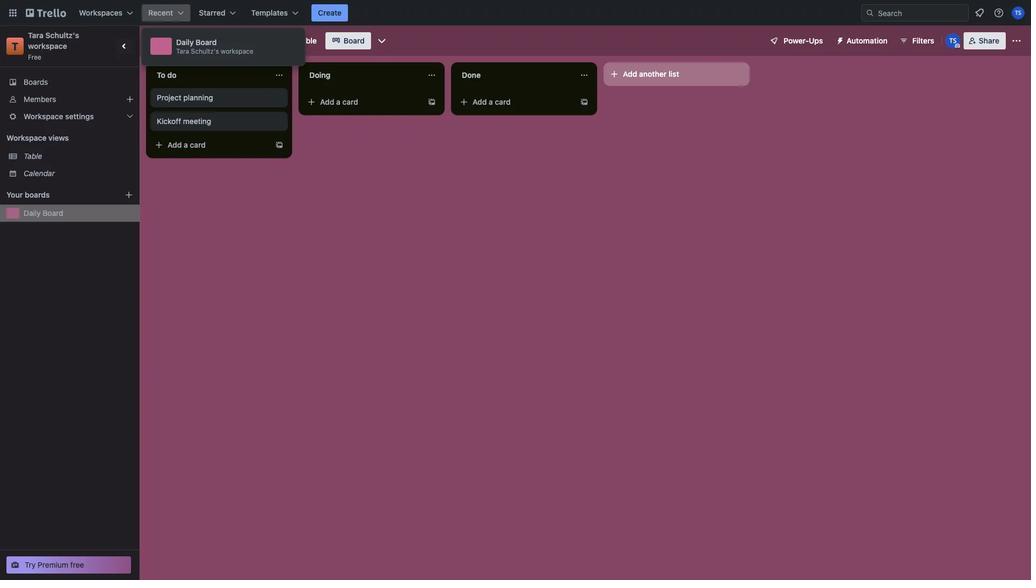 Task type: describe. For each thing, give the bounding box(es) containing it.
workspace for workspace visible
[[253, 36, 292, 45]]

tara inside daily board tara schultz's workspace
[[176, 47, 189, 55]]

project planning
[[157, 93, 213, 102]]

try premium free button
[[6, 556, 131, 574]]

settings
[[65, 112, 94, 121]]

starred
[[199, 8, 225, 17]]

add inside button
[[623, 70, 637, 78]]

doing
[[309, 71, 331, 79]]

create from template… image for to do
[[275, 141, 284, 149]]

try premium free
[[25, 560, 84, 569]]

star or unstar board image
[[218, 37, 227, 45]]

try
[[25, 560, 36, 569]]

power-ups button
[[762, 32, 830, 49]]

visible
[[294, 36, 317, 45]]

done
[[462, 71, 481, 79]]

t
[[12, 40, 18, 52]]

boards
[[25, 190, 50, 199]]

free
[[70, 560, 84, 569]]

add for done
[[473, 97, 487, 106]]

tara schultz's workspace link
[[28, 31, 81, 50]]

meeting
[[183, 117, 211, 126]]

a for to do
[[184, 140, 188, 149]]

members link
[[0, 91, 140, 108]]

open information menu image
[[994, 8, 1004, 18]]

templates button
[[245, 4, 305, 21]]

add a card for to do
[[168, 140, 206, 149]]

board inside text field
[[179, 35, 206, 46]]

tara inside tara schultz's workspace free
[[28, 31, 44, 40]]

card for doing
[[342, 97, 358, 106]]

project planning link
[[157, 92, 281, 103]]

daily inside daily board tara schultz's workspace
[[176, 38, 194, 47]]

card for to do
[[190, 140, 206, 149]]

t link
[[6, 38, 24, 55]]

search image
[[866, 9, 874, 17]]

boards
[[24, 78, 48, 86]]

automation button
[[832, 32, 894, 49]]

do
[[167, 71, 177, 79]]

list
[[669, 70, 679, 78]]

Board name text field
[[148, 32, 212, 49]]

kickoff
[[157, 117, 181, 126]]

add a card button for doing
[[303, 93, 423, 111]]

filters button
[[896, 32, 938, 49]]

workspace for workspace views
[[6, 133, 46, 142]]

ups
[[809, 36, 823, 45]]

primary element
[[0, 0, 1031, 26]]

card for done
[[495, 97, 511, 106]]

power-ups
[[784, 36, 823, 45]]

customize views image
[[376, 35, 387, 46]]

another
[[639, 70, 667, 78]]

members
[[24, 95, 56, 104]]

workspace for workspace settings
[[24, 112, 63, 121]]

add for to do
[[168, 140, 182, 149]]

workspace settings
[[24, 112, 94, 121]]

tara schultz (taraschultz7) image inside primary 'element'
[[1012, 6, 1025, 19]]

add for doing
[[320, 97, 334, 106]]

Search field
[[874, 5, 968, 21]]

schultz's inside tara schultz's workspace free
[[45, 31, 79, 40]]

daily inside board name text field
[[154, 35, 177, 46]]

workspace navigation collapse icon image
[[117, 39, 132, 54]]

workspace settings button
[[0, 108, 140, 125]]

your boards with 1 items element
[[6, 189, 108, 201]]

Doing text field
[[303, 67, 421, 84]]

add a card button for to do
[[150, 136, 271, 154]]

share button
[[964, 32, 1006, 49]]

to
[[157, 71, 165, 79]]

add a card for doing
[[320, 97, 358, 106]]



Task type: vqa. For each thing, say whether or not it's contained in the screenshot.
Workspace create first board section image
no



Task type: locate. For each thing, give the bounding box(es) containing it.
daily board link
[[24, 208, 133, 219]]

workspace visible button
[[233, 32, 323, 49]]

schultz's down the "star or unstar board" image
[[191, 47, 219, 55]]

kickoff meeting link
[[157, 116, 281, 127]]

1 horizontal spatial add a card button
[[303, 93, 423, 111]]

workspace
[[28, 42, 67, 50], [221, 47, 253, 55]]

daily board inside board name text field
[[154, 35, 206, 46]]

0 horizontal spatial create from template… image
[[275, 141, 284, 149]]

workspace down templates dropdown button
[[253, 36, 292, 45]]

premium
[[38, 560, 68, 569]]

sm image
[[832, 32, 847, 47]]

workspace visible
[[253, 36, 317, 45]]

0 horizontal spatial add a card
[[168, 140, 206, 149]]

add a card
[[320, 97, 358, 106], [473, 97, 511, 106], [168, 140, 206, 149]]

0 horizontal spatial schultz's
[[45, 31, 79, 40]]

1 vertical spatial create from template… image
[[275, 141, 284, 149]]

templates
[[251, 8, 288, 17]]

create button
[[312, 4, 348, 21]]

1 vertical spatial workspace
[[24, 112, 63, 121]]

add another list
[[623, 70, 679, 78]]

create from template… image for done
[[580, 98, 589, 106]]

board inside daily board tara schultz's workspace
[[196, 38, 217, 47]]

tara schultz (taraschultz7) image right filters
[[946, 33, 961, 48]]

daily board
[[154, 35, 206, 46], [24, 209, 63, 218]]

add a card for done
[[473, 97, 511, 106]]

automation
[[847, 36, 888, 45]]

0 vertical spatial create from template… image
[[580, 98, 589, 106]]

0 horizontal spatial tara schultz (taraschultz7) image
[[946, 33, 961, 48]]

a down done text box
[[489, 97, 493, 106]]

daily board tara schultz's workspace
[[176, 38, 253, 55]]

add board image
[[125, 191, 133, 199]]

add a card down done at the top left of page
[[473, 97, 511, 106]]

workspace up free
[[28, 42, 67, 50]]

add another list button
[[604, 62, 750, 86]]

card down done text box
[[495, 97, 511, 106]]

board
[[179, 35, 206, 46], [344, 36, 365, 45], [196, 38, 217, 47], [43, 209, 63, 218]]

workspace views
[[6, 133, 69, 142]]

tara schultz (taraschultz7) image right open information menu image
[[1012, 6, 1025, 19]]

workspaces button
[[73, 4, 140, 21]]

add down 'doing'
[[320, 97, 334, 106]]

1 horizontal spatial add a card
[[320, 97, 358, 106]]

workspace down members
[[24, 112, 63, 121]]

add a card button down doing text box
[[303, 93, 423, 111]]

tara schultz's workspace free
[[28, 31, 81, 61]]

to do
[[157, 71, 177, 79]]

card down doing text box
[[342, 97, 358, 106]]

daily board down recent dropdown button
[[154, 35, 206, 46]]

workspace down the "star or unstar board" image
[[221, 47, 253, 55]]

card down meeting
[[190, 140, 206, 149]]

0 horizontal spatial tara
[[28, 31, 44, 40]]

add a card down 'doing'
[[320, 97, 358, 106]]

free
[[28, 53, 41, 61]]

0 vertical spatial workspace
[[253, 36, 292, 45]]

0 notifications image
[[973, 6, 986, 19]]

0 vertical spatial tara schultz (taraschultz7) image
[[1012, 6, 1025, 19]]

1 horizontal spatial daily board
[[154, 35, 206, 46]]

workspace up table
[[6, 133, 46, 142]]

add left another
[[623, 70, 637, 78]]

project
[[157, 93, 181, 102]]

tara schultz (taraschultz7) image
[[1012, 6, 1025, 19], [946, 33, 961, 48]]

add a card button for done
[[455, 93, 576, 111]]

show menu image
[[1011, 35, 1022, 46]]

workspaces
[[79, 8, 122, 17]]

0 vertical spatial daily board
[[154, 35, 206, 46]]

2 horizontal spatial add a card
[[473, 97, 511, 106]]

workspace
[[253, 36, 292, 45], [24, 112, 63, 121], [6, 133, 46, 142]]

Done text field
[[455, 67, 574, 84]]

1 vertical spatial tara schultz (taraschultz7) image
[[946, 33, 961, 48]]

1 horizontal spatial schultz's
[[191, 47, 219, 55]]

create from template… image
[[580, 98, 589, 106], [275, 141, 284, 149]]

table link
[[24, 151, 133, 162]]

tara
[[28, 31, 44, 40], [176, 47, 189, 55]]

a for done
[[489, 97, 493, 106]]

power-
[[784, 36, 809, 45]]

board link
[[325, 32, 371, 49]]

views
[[48, 133, 69, 142]]

calendar link
[[24, 168, 133, 179]]

tara up free
[[28, 31, 44, 40]]

1 vertical spatial daily board
[[24, 209, 63, 218]]

1 horizontal spatial tara
[[176, 47, 189, 55]]

create
[[318, 8, 342, 17]]

0 vertical spatial schultz's
[[45, 31, 79, 40]]

add
[[623, 70, 637, 78], [320, 97, 334, 106], [473, 97, 487, 106], [168, 140, 182, 149]]

recent
[[148, 8, 173, 17]]

add down kickoff
[[168, 140, 182, 149]]

create from template… image
[[428, 98, 436, 106]]

starred button
[[192, 4, 243, 21]]

workspace inside daily board tara schultz's workspace
[[221, 47, 253, 55]]

1 horizontal spatial tara schultz (taraschultz7) image
[[1012, 6, 1025, 19]]

tara up do
[[176, 47, 189, 55]]

0 horizontal spatial card
[[190, 140, 206, 149]]

your
[[6, 190, 23, 199]]

planning
[[183, 93, 213, 102]]

To do text field
[[150, 67, 269, 84]]

1 horizontal spatial create from template… image
[[580, 98, 589, 106]]

schultz's inside daily board tara schultz's workspace
[[191, 47, 219, 55]]

this member is an admin of this board. image
[[955, 44, 960, 48]]

2 horizontal spatial a
[[489, 97, 493, 106]]

0 horizontal spatial a
[[184, 140, 188, 149]]

1 horizontal spatial card
[[342, 97, 358, 106]]

add a card down the kickoff meeting
[[168, 140, 206, 149]]

calendar
[[24, 169, 55, 178]]

card
[[342, 97, 358, 106], [495, 97, 511, 106], [190, 140, 206, 149]]

2 horizontal spatial add a card button
[[455, 93, 576, 111]]

workspace inside button
[[253, 36, 292, 45]]

1 vertical spatial tara
[[176, 47, 189, 55]]

daily board down boards
[[24, 209, 63, 218]]

1 horizontal spatial workspace
[[221, 47, 253, 55]]

2 vertical spatial workspace
[[6, 133, 46, 142]]

workspace inside dropdown button
[[24, 112, 63, 121]]

add down done at the top left of page
[[473, 97, 487, 106]]

0 vertical spatial tara
[[28, 31, 44, 40]]

filters
[[912, 36, 934, 45]]

a down doing text box
[[336, 97, 340, 106]]

0 horizontal spatial add a card button
[[150, 136, 271, 154]]

back to home image
[[26, 4, 66, 21]]

recent button
[[142, 4, 190, 21]]

1 horizontal spatial a
[[336, 97, 340, 106]]

a down the kickoff meeting
[[184, 140, 188, 149]]

a
[[336, 97, 340, 106], [489, 97, 493, 106], [184, 140, 188, 149]]

daily
[[154, 35, 177, 46], [176, 38, 194, 47], [24, 209, 41, 218]]

share
[[979, 36, 1000, 45]]

1 vertical spatial schultz's
[[191, 47, 219, 55]]

kickoff meeting
[[157, 117, 211, 126]]

boards link
[[0, 74, 140, 91]]

add a card button down done text box
[[455, 93, 576, 111]]

table
[[24, 152, 42, 161]]

schultz's
[[45, 31, 79, 40], [191, 47, 219, 55]]

a for doing
[[336, 97, 340, 106]]

0 horizontal spatial workspace
[[28, 42, 67, 50]]

daily inside daily board link
[[24, 209, 41, 218]]

your boards
[[6, 190, 50, 199]]

workspace inside tara schultz's workspace free
[[28, 42, 67, 50]]

0 horizontal spatial daily board
[[24, 209, 63, 218]]

add a card button
[[303, 93, 423, 111], [455, 93, 576, 111], [150, 136, 271, 154]]

schultz's down the back to home image
[[45, 31, 79, 40]]

add a card button down kickoff meeting "link"
[[150, 136, 271, 154]]

2 horizontal spatial card
[[495, 97, 511, 106]]



